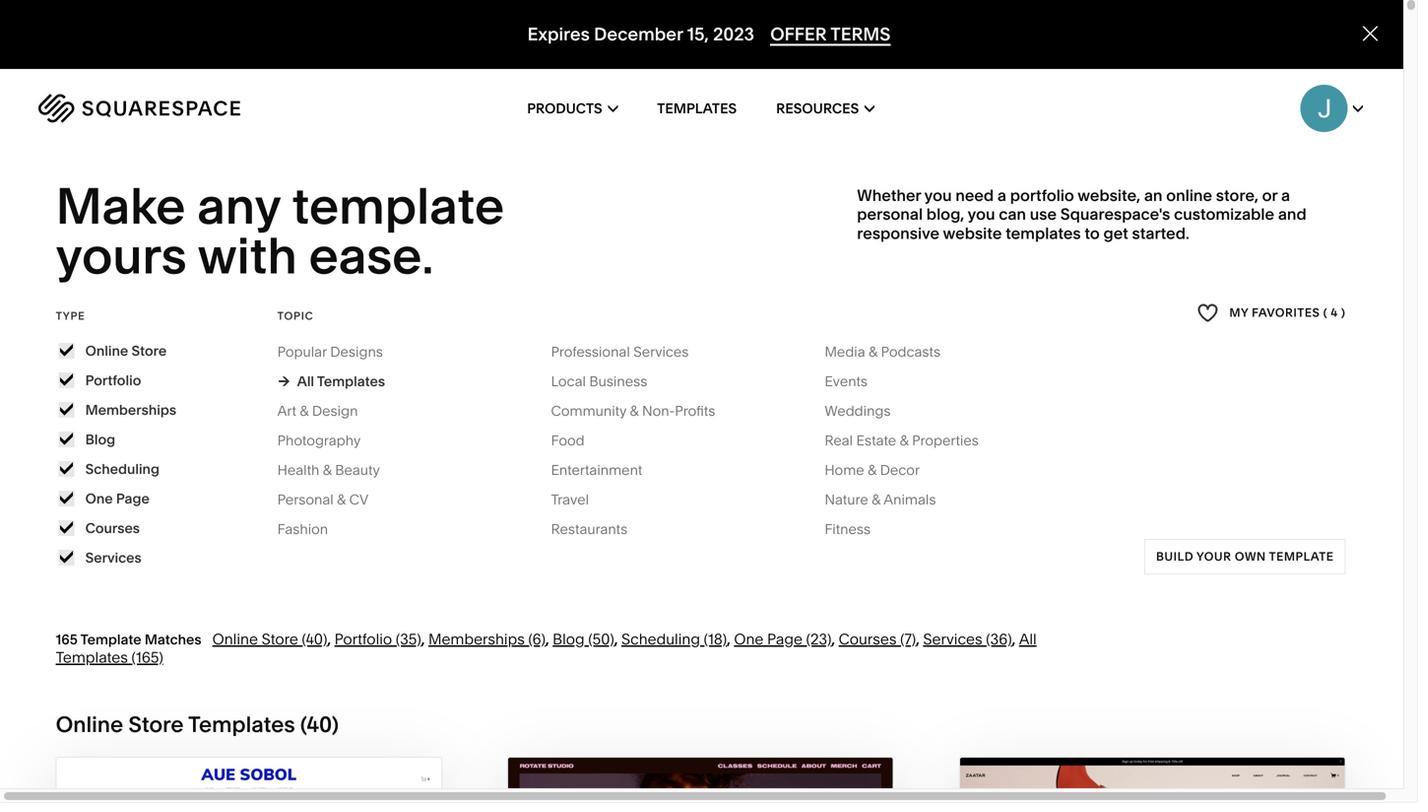 Task type: locate. For each thing, give the bounding box(es) containing it.
profits
[[675, 402, 716, 419]]

0 horizontal spatial one
[[85, 490, 113, 507]]

responsive
[[858, 223, 940, 243]]

a right need
[[998, 186, 1007, 205]]

6 , from the left
[[832, 630, 836, 648]]

1 , from the left
[[327, 630, 331, 648]]

0 horizontal spatial courses
[[85, 520, 140, 536]]

1 vertical spatial portfolio
[[335, 630, 392, 648]]

media & podcasts
[[825, 343, 941, 360]]

store for online store templates ( 40 )
[[128, 711, 184, 737]]

terms
[[831, 23, 891, 45]]

services right (7)
[[924, 630, 983, 648]]

1 vertical spatial scheduling
[[622, 630, 701, 648]]

whether you need a portfolio website, an online store, or a personal blog, you can use squarespace's customizable and responsive website templates to get started.
[[858, 186, 1307, 243]]

all templates link
[[277, 373, 385, 390]]

& right media
[[869, 343, 878, 360]]

2 horizontal spatial services
[[924, 630, 983, 648]]

portfolio down online store
[[85, 372, 141, 389]]

services down one page in the left bottom of the page
[[85, 549, 142, 566]]

1 horizontal spatial portfolio
[[335, 630, 392, 648]]

0 horizontal spatial portfolio
[[85, 372, 141, 389]]

& right health
[[323, 461, 332, 478]]

0 horizontal spatial services
[[85, 549, 142, 566]]

all right '(36)'
[[1020, 630, 1037, 648]]

0 horizontal spatial )
[[332, 711, 339, 737]]

5 , from the left
[[727, 630, 731, 648]]

media
[[825, 343, 866, 360]]

services (36) link
[[924, 630, 1013, 648]]

) inside "link"
[[1342, 305, 1346, 320]]

templates link
[[657, 69, 737, 148]]

0 horizontal spatial scheduling
[[85, 460, 160, 477]]

7 , from the left
[[917, 630, 920, 648]]

estate
[[857, 432, 897, 449]]

offer
[[771, 23, 827, 45]]

community & non-profits
[[551, 402, 716, 419]]

2 vertical spatial store
[[128, 711, 184, 737]]

animals
[[884, 491, 937, 508]]

memberships down online store
[[85, 401, 176, 418]]

1 vertical spatial online
[[212, 630, 258, 648]]

travel
[[551, 491, 589, 508]]

personal
[[858, 205, 923, 224]]

0 vertical spatial )
[[1342, 305, 1346, 320]]

& right nature
[[872, 491, 881, 508]]

3 , from the left
[[546, 630, 549, 648]]

cv
[[349, 491, 369, 508]]

one
[[85, 490, 113, 507], [734, 630, 764, 648]]

all for all templates
[[297, 373, 314, 390]]

courses left (7)
[[839, 630, 897, 648]]

online right matches
[[212, 630, 258, 648]]

fashion link
[[277, 521, 348, 537]]

blog
[[85, 431, 115, 448], [553, 630, 585, 648]]

scheduling up one page in the left bottom of the page
[[85, 460, 160, 477]]

or
[[1263, 186, 1278, 205]]

build
[[1157, 549, 1194, 563]]

can
[[999, 205, 1027, 224]]

& left cv
[[337, 491, 346, 508]]

& for personal & cv
[[337, 491, 346, 508]]

1 horizontal spatial )
[[1342, 305, 1346, 320]]

courses (7) link
[[839, 630, 917, 648]]

1 horizontal spatial courses
[[839, 630, 897, 648]]

and
[[1279, 205, 1307, 224]]

services
[[634, 343, 689, 360], [85, 549, 142, 566], [924, 630, 983, 648]]

memberships left (6)
[[429, 630, 525, 648]]

1 horizontal spatial one
[[734, 630, 764, 648]]

squarespace's
[[1061, 205, 1171, 224]]

community
[[551, 402, 627, 419]]

home
[[825, 461, 865, 478]]

weddings link
[[825, 402, 911, 419]]

1 vertical spatial )
[[332, 711, 339, 737]]

online down template on the bottom left of page
[[56, 711, 123, 737]]

&
[[869, 343, 878, 360], [300, 402, 309, 419], [630, 402, 639, 419], [900, 432, 909, 449], [323, 461, 332, 478], [868, 461, 877, 478], [337, 491, 346, 508], [872, 491, 881, 508]]

real estate & properties
[[825, 432, 979, 449]]

165 template matches
[[56, 631, 202, 648]]

1 horizontal spatial page
[[768, 630, 803, 648]]

1 vertical spatial page
[[768, 630, 803, 648]]

0 vertical spatial blog
[[85, 431, 115, 448]]

8 , from the left
[[1013, 630, 1016, 648]]

1 vertical spatial template
[[1270, 549, 1335, 563]]

food link
[[551, 432, 605, 449]]

scheduling
[[85, 460, 160, 477], [622, 630, 701, 648]]

local
[[551, 373, 586, 390]]

templates down template on the bottom left of page
[[56, 648, 128, 666]]

0 vertical spatial portfolio
[[85, 372, 141, 389]]

ease.
[[309, 225, 434, 286]]

( up aue sobol image
[[300, 711, 307, 737]]

courses down one page in the left bottom of the page
[[85, 520, 140, 536]]

get
[[1104, 223, 1129, 243]]

) right 4
[[1342, 305, 1346, 320]]

blog right (6)
[[553, 630, 585, 648]]

1 vertical spatial one
[[734, 630, 764, 648]]

0 vertical spatial memberships
[[85, 401, 176, 418]]

all down "popular"
[[297, 373, 314, 390]]

& right art
[[300, 402, 309, 419]]

1 horizontal spatial template
[[1270, 549, 1335, 563]]

0 vertical spatial online
[[85, 342, 128, 359]]

0 vertical spatial services
[[634, 343, 689, 360]]

store
[[132, 342, 167, 359], [262, 630, 298, 648], [128, 711, 184, 737]]

(
[[1324, 305, 1328, 320], [300, 711, 307, 737]]

1 horizontal spatial services
[[634, 343, 689, 360]]

scheduling left (18)
[[622, 630, 701, 648]]

decor
[[880, 461, 920, 478]]

( left 4
[[1324, 305, 1328, 320]]

1 a from the left
[[998, 186, 1007, 205]]

fitness link
[[825, 521, 891, 537]]

website
[[943, 223, 1002, 243]]

online
[[85, 342, 128, 359], [212, 630, 258, 648], [56, 711, 123, 737]]

0 vertical spatial template
[[292, 175, 505, 236]]

1 horizontal spatial (
[[1324, 305, 1328, 320]]

1 horizontal spatial a
[[1282, 186, 1291, 205]]

0 horizontal spatial a
[[998, 186, 1007, 205]]

0 horizontal spatial template
[[292, 175, 505, 236]]

my
[[1230, 305, 1249, 320]]

0 horizontal spatial page
[[116, 490, 150, 507]]

all templates (165) link
[[56, 630, 1037, 666]]

40
[[307, 711, 332, 737]]

designs
[[330, 343, 383, 360]]

a right or
[[1282, 186, 1291, 205]]

you
[[925, 186, 952, 205], [968, 205, 996, 224]]

zaatar image
[[961, 758, 1345, 803]]

0 vertical spatial (
[[1324, 305, 1328, 320]]

& for media & podcasts
[[869, 343, 878, 360]]

art & design link
[[277, 402, 378, 419]]

online down yours
[[85, 342, 128, 359]]

0 vertical spatial store
[[132, 342, 167, 359]]

2 vertical spatial online
[[56, 711, 123, 737]]

real
[[825, 432, 853, 449]]

december
[[594, 23, 683, 45]]

1 horizontal spatial blog
[[553, 630, 585, 648]]

(18)
[[704, 630, 727, 648]]

1 horizontal spatial all
[[1020, 630, 1037, 648]]

1 vertical spatial all
[[1020, 630, 1037, 648]]

professional services link
[[551, 343, 709, 360]]

& right 'home'
[[868, 461, 877, 478]]

template
[[292, 175, 505, 236], [1270, 549, 1335, 563]]

0 vertical spatial scheduling
[[85, 460, 160, 477]]

4 , from the left
[[615, 630, 618, 648]]

0 horizontal spatial all
[[297, 373, 314, 390]]

0 horizontal spatial (
[[300, 711, 307, 737]]

customizable
[[1175, 205, 1275, 224]]

courses
[[85, 520, 140, 536], [839, 630, 897, 648]]

& for nature & animals
[[872, 491, 881, 508]]

expires
[[528, 23, 590, 45]]

you left need
[[925, 186, 952, 205]]

& for home & decor
[[868, 461, 877, 478]]

1 horizontal spatial memberships
[[429, 630, 525, 648]]

portfolio left (35)
[[335, 630, 392, 648]]

(35)
[[396, 630, 421, 648]]

with
[[198, 225, 297, 286]]

& left non-
[[630, 402, 639, 419]]

blog up one page in the left bottom of the page
[[85, 431, 115, 448]]

online store (40) link
[[212, 630, 327, 648]]

health
[[277, 461, 320, 478]]

services up the business
[[634, 343, 689, 360]]

portfolio (35) link
[[335, 630, 421, 648]]

) down portfolio (35) link
[[332, 711, 339, 737]]

professional services
[[551, 343, 689, 360]]

squarespace logo image
[[38, 94, 240, 123]]

portfolio
[[85, 372, 141, 389], [335, 630, 392, 648]]

1 vertical spatial store
[[262, 630, 298, 648]]

fashion
[[277, 521, 328, 537]]

0 vertical spatial all
[[297, 373, 314, 390]]

all inside all templates (165)
[[1020, 630, 1037, 648]]

you left can at the right of the page
[[968, 205, 996, 224]]



Task type: describe. For each thing, give the bounding box(es) containing it.
professional
[[551, 343, 630, 360]]

aue sobol image
[[57, 758, 442, 803]]

(7)
[[901, 630, 917, 648]]

templates down designs
[[317, 373, 385, 390]]

online for online store
[[85, 342, 128, 359]]

templates up aue sobol image
[[188, 711, 295, 737]]

scheduling (18) link
[[622, 630, 727, 648]]

favorites
[[1252, 305, 1321, 320]]

0 horizontal spatial you
[[925, 186, 952, 205]]

template inside button
[[1270, 549, 1335, 563]]

whether
[[858, 186, 922, 205]]

one page
[[85, 490, 150, 507]]

real estate & properties link
[[825, 432, 999, 449]]

templates inside all templates (165)
[[56, 648, 128, 666]]

home & decor
[[825, 461, 920, 478]]

1 vertical spatial blog
[[553, 630, 585, 648]]

online store templates ( 40 )
[[56, 711, 339, 737]]

templates
[[1006, 223, 1082, 243]]

0 horizontal spatial memberships
[[85, 401, 176, 418]]

popular
[[277, 343, 327, 360]]

make any template yours with ease.
[[56, 175, 515, 286]]

photography
[[277, 432, 361, 449]]

beauty
[[335, 461, 380, 478]]

rotate image
[[509, 758, 894, 803]]

need
[[956, 186, 994, 205]]

0 vertical spatial page
[[116, 490, 150, 507]]

entertainment link
[[551, 461, 662, 478]]

165
[[56, 631, 78, 648]]

art & design
[[277, 402, 358, 419]]

home & decor link
[[825, 461, 940, 478]]

an
[[1145, 186, 1163, 205]]

products button
[[527, 69, 618, 148]]

events link
[[825, 373, 888, 390]]

1 vertical spatial memberships
[[429, 630, 525, 648]]

online store
[[85, 342, 167, 359]]

(40)
[[302, 630, 327, 648]]

2 , from the left
[[421, 630, 425, 648]]

2023
[[713, 23, 755, 45]]

resources button
[[777, 69, 875, 148]]

2 a from the left
[[1282, 186, 1291, 205]]

templates down 15, in the top of the page
[[657, 100, 737, 117]]

yours
[[56, 225, 187, 286]]

make any template yours with ease. main content
[[0, 0, 1419, 803]]

0 vertical spatial one
[[85, 490, 113, 507]]

blog,
[[927, 205, 965, 224]]

make
[[56, 175, 186, 236]]

1 vertical spatial (
[[300, 711, 307, 737]]

template inside make any template yours with ease.
[[292, 175, 505, 236]]

photography link
[[277, 432, 381, 449]]

local business link
[[551, 373, 667, 390]]

started.
[[1133, 223, 1190, 243]]

use
[[1030, 205, 1057, 224]]

store for online store
[[132, 342, 167, 359]]

1 horizontal spatial scheduling
[[622, 630, 701, 648]]

art
[[277, 402, 297, 419]]

4
[[1332, 305, 1339, 320]]

own
[[1235, 549, 1267, 563]]

online
[[1167, 186, 1213, 205]]

your
[[1197, 549, 1232, 563]]

podcasts
[[881, 343, 941, 360]]

1 vertical spatial courses
[[839, 630, 897, 648]]

topic
[[277, 309, 314, 322]]

1 horizontal spatial you
[[968, 205, 996, 224]]

online for online store (40) , portfolio (35) , memberships (6) , blog (50) , scheduling (18) , one page (23) , courses (7) , services (36) ,
[[212, 630, 258, 648]]

my favorites ( 4 ) link
[[1198, 299, 1346, 326]]

one page (23) link
[[734, 630, 832, 648]]

store for online store (40) , portfolio (35) , memberships (6) , blog (50) , scheduling (18) , one page (23) , courses (7) , services (36) ,
[[262, 630, 298, 648]]

online for online store templates ( 40 )
[[56, 711, 123, 737]]

popular designs
[[277, 343, 383, 360]]

1 vertical spatial services
[[85, 549, 142, 566]]

(36)
[[987, 630, 1013, 648]]

events
[[825, 373, 868, 390]]

& for health & beauty
[[323, 461, 332, 478]]

(6)
[[529, 630, 546, 648]]

offer terms link
[[771, 23, 891, 46]]

entertainment
[[551, 461, 643, 478]]

personal
[[277, 491, 334, 508]]

products
[[527, 100, 603, 117]]

health & beauty
[[277, 461, 380, 478]]

online store (40) , portfolio (35) , memberships (6) , blog (50) , scheduling (18) , one page (23) , courses (7) , services (36) ,
[[212, 630, 1020, 648]]

0 vertical spatial courses
[[85, 520, 140, 536]]

store,
[[1217, 186, 1259, 205]]

personal & cv link
[[277, 491, 388, 508]]

all templates (165)
[[56, 630, 1037, 666]]

properties
[[913, 432, 979, 449]]

travel link
[[551, 491, 609, 508]]

build your own template
[[1157, 549, 1335, 563]]

website,
[[1078, 186, 1141, 205]]

nature
[[825, 491, 869, 508]]

popular designs link
[[277, 343, 403, 360]]

& for community & non-profits
[[630, 402, 639, 419]]

food
[[551, 432, 585, 449]]

all for all templates (165)
[[1020, 630, 1037, 648]]

nature & animals
[[825, 491, 937, 508]]

2 vertical spatial services
[[924, 630, 983, 648]]

weddings
[[825, 402, 891, 419]]

template
[[80, 631, 142, 648]]

restaurants
[[551, 521, 628, 537]]

community & non-profits link
[[551, 402, 735, 419]]

resources
[[777, 100, 859, 117]]

& right estate
[[900, 432, 909, 449]]

business
[[590, 373, 648, 390]]

non-
[[642, 402, 675, 419]]

blog (50) link
[[553, 630, 615, 648]]

my favorites ( 4 )
[[1230, 305, 1346, 320]]

0 horizontal spatial blog
[[85, 431, 115, 448]]

nature & animals link
[[825, 491, 956, 508]]

any
[[197, 175, 281, 236]]

restaurants link
[[551, 521, 648, 537]]

& for art & design
[[300, 402, 309, 419]]

memberships (6) link
[[429, 630, 546, 648]]

( inside my favorites ( 4 ) "link"
[[1324, 305, 1328, 320]]



Task type: vqa. For each thing, say whether or not it's contained in the screenshot.
the right sell
no



